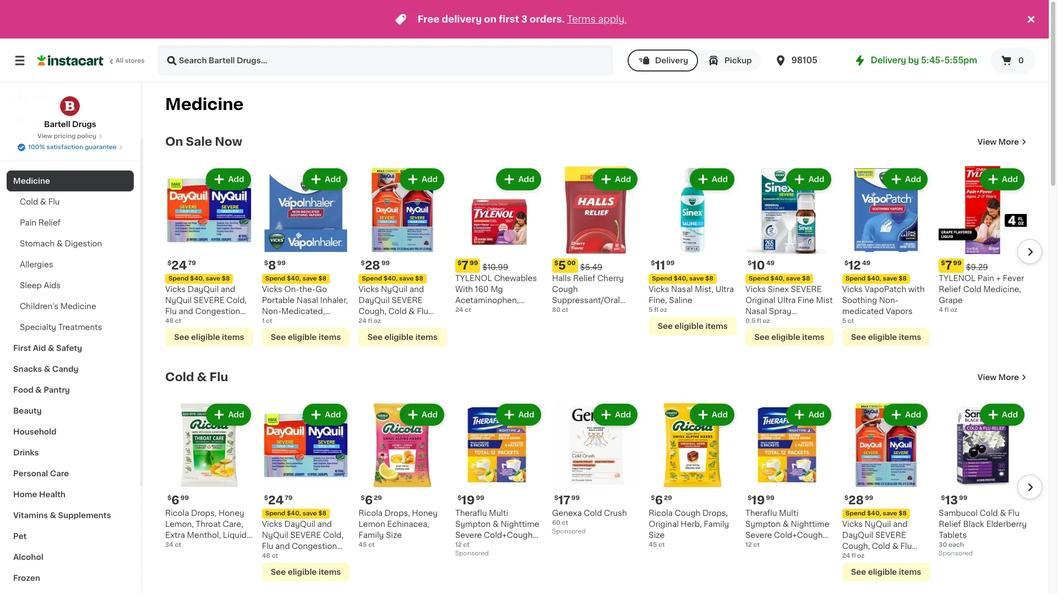 Task type: describe. For each thing, give the bounding box(es) containing it.
$ 13 99
[[941, 495, 968, 507]]

ct inside vicks vapopatch with soothing non- medicated vapors 5 ct
[[848, 318, 854, 324]]

sambucol cold & flu relief black elderberry tablets 30 each
[[939, 510, 1027, 549]]

2 cold+cough from the left
[[774, 532, 823, 540]]

view more for $9.29
[[978, 138, 1019, 146]]

drops, for throat
[[191, 510, 217, 518]]

on sale now
[[165, 136, 242, 148]]

0 horizontal spatial cold & flu
[[20, 198, 60, 206]]

1 vertical spatial cough,
[[842, 543, 870, 551]]

children's medicine
[[20, 303, 96, 311]]

sleep aids link
[[7, 275, 134, 296]]

menthol,
[[187, 532, 221, 540]]

1 vertical spatial $ 28 99
[[845, 495, 874, 507]]

suppressant/oral
[[552, 297, 620, 304]]

2 theraflu from the left
[[746, 510, 777, 518]]

1 horizontal spatial $ 24 79
[[264, 495, 293, 507]]

vicks sinex severe original ultra fine mist nasal spray decongestant
[[746, 286, 833, 326]]

$ inside $ 10 49
[[748, 260, 752, 266]]

2 severe from the left
[[746, 532, 772, 540]]

relief inside $ 7 99 $9.29 tylenol pain + fever relief cold medicine, grape 4 fl oz
[[939, 286, 961, 293]]

vicks inside vicks nasal mist, ultra fine, saline 5 fl oz
[[649, 286, 669, 293]]

1 theraflu multi sympton & nighttime severe cold+cough tea variety pack from the left
[[455, 510, 539, 551]]

decongestant
[[746, 319, 801, 326]]

$ 11 99
[[651, 260, 675, 271]]

pricing
[[54, 133, 76, 139]]

0 horizontal spatial 79
[[188, 260, 196, 266]]

anesthetic
[[552, 308, 594, 315]]

chewables
[[494, 275, 537, 282]]

buy it again
[[31, 116, 77, 124]]

0
[[1019, 57, 1024, 64]]

again
[[56, 116, 77, 124]]

lists
[[31, 138, 50, 146]]

buy
[[31, 116, 46, 124]]

1 tea from the left
[[455, 543, 469, 551]]

cold inside $ 7 99 $9.29 tylenol pain + fever relief cold medicine, grape 4 fl oz
[[963, 286, 982, 293]]

grape inside $ 7 99 $10.99 tylenol chewables with 160 mg acetaminophen, grape
[[455, 308, 479, 315]]

ultra inside vicks nasal mist, ultra fine, saline 5 fl oz
[[716, 286, 734, 293]]

4
[[939, 307, 943, 313]]

non- inside vicks vapopatch with soothing non- medicated vapors 5 ct
[[879, 297, 899, 304]]

vicks inside vicks vapopatch with soothing non- medicated vapors 5 ct
[[842, 286, 863, 293]]

0 horizontal spatial pain
[[20, 219, 36, 227]]

it
[[48, 116, 54, 124]]

49 for 10
[[766, 260, 775, 266]]

lists link
[[7, 131, 134, 153]]

$ 7 99 $9.29 tylenol pain + fever relief cold medicine, grape 4 fl oz
[[939, 260, 1025, 313]]

food & pantry
[[13, 387, 70, 394]]

ricola for ricola drops, honey lemon, throat care, extra menthol, liquid center, wrapped drops
[[165, 510, 189, 518]]

menthol inside halls relief cherry cough suppressant/oral anesthetic menthol drops
[[596, 308, 628, 315]]

halls
[[552, 275, 571, 282]]

bartell
[[44, 121, 70, 128]]

160
[[475, 286, 489, 293]]

medicine, inside $ 7 99 $9.29 tylenol pain + fever relief cold medicine, grape 4 fl oz
[[984, 286, 1022, 293]]

specialty
[[20, 324, 56, 332]]

3
[[521, 15, 528, 24]]

product group containing 13
[[939, 402, 1027, 560]]

ricola cough drops, original herb, family size 45 ct
[[649, 510, 729, 549]]

sleep aids
[[20, 282, 61, 290]]

0 horizontal spatial cough,
[[359, 308, 387, 315]]

1 pack from the left
[[500, 543, 519, 551]]

free
[[418, 15, 440, 24]]

sambucol
[[939, 510, 978, 518]]

bartell drugs logo image
[[60, 96, 81, 117]]

$ 6 99
[[167, 495, 189, 507]]

1 vertical spatial medicine,
[[165, 319, 203, 326]]

1 horizontal spatial 12
[[746, 543, 752, 549]]

children's
[[20, 303, 58, 311]]

inhaler,
[[320, 297, 348, 304]]

home
[[13, 491, 37, 499]]

vicks on-the-go portable nasal inhaler, non-medicated, menthol scent
[[262, 286, 348, 326]]

echinacea,
[[387, 521, 430, 529]]

2 vertical spatial medicine
[[60, 303, 96, 311]]

2 vertical spatial medicine,
[[262, 554, 300, 562]]

cold & flu link for pain relief link
[[7, 192, 134, 213]]

delivery for delivery by 5:45-5:55pm
[[871, 56, 906, 64]]

frozen
[[13, 575, 40, 583]]

pickup
[[725, 57, 752, 64]]

delivery button
[[628, 50, 698, 72]]

0 vertical spatial $ 28 99
[[361, 260, 390, 271]]

vitamins & supplements
[[13, 512, 111, 520]]

first aid & safety link
[[7, 338, 134, 359]]

1 horizontal spatial 48
[[262, 554, 270, 560]]

severe inside vicks sinex severe original ultra fine mist nasal spray decongestant
[[791, 286, 822, 293]]

ct inside ricola cough drops, original herb, family size 45 ct
[[659, 543, 665, 549]]

0.5
[[746, 318, 756, 324]]

view more link for 13
[[978, 372, 1027, 383]]

care,
[[223, 521, 243, 529]]

ct inside ricola drops, honey lemon echinacea, family size 45 ct
[[368, 543, 375, 549]]

sponsored badge image for 13
[[939, 551, 972, 558]]

1 nighttime from the left
[[501, 521, 539, 529]]

49 for 12
[[862, 260, 871, 266]]

size for lemon
[[386, 532, 402, 540]]

0 horizontal spatial vicks nyquil and dayquil severe cough, cold & flu relief liquid
[[359, 286, 428, 326]]

1 horizontal spatial vicks nyquil and dayquil severe cough, cold & flu relief liquid
[[842, 521, 912, 562]]

honey for echinacea,
[[412, 510, 438, 518]]

$ inside $ 7 99 $9.29 tylenol pain + fever relief cold medicine, grape 4 fl oz
[[941, 260, 945, 266]]

aid
[[33, 345, 46, 352]]

original for vicks
[[746, 297, 776, 304]]

drinks link
[[7, 443, 134, 464]]

99 inside $ 11 99
[[666, 260, 675, 266]]

$5.49
[[580, 264, 603, 271]]

vicks inside vicks sinex severe original ultra fine mist nasal spray decongestant
[[746, 286, 766, 293]]

home health link
[[7, 485, 134, 506]]

ricola for ricola cough drops, original herb, family size 45 ct
[[649, 510, 673, 518]]

item carousel region for cold & flu
[[150, 397, 1043, 589]]

first
[[499, 15, 519, 24]]

1 vertical spatial medicine
[[13, 177, 50, 185]]

now
[[215, 136, 242, 148]]

100% satisfaction guarantee
[[28, 144, 117, 150]]

apply.
[[598, 15, 627, 24]]

99 inside the $ 13 99
[[959, 496, 968, 502]]

product group containing 5
[[552, 166, 640, 326]]

$7.99 original price: $10.99 element
[[455, 259, 543, 273]]

children's medicine link
[[7, 296, 134, 317]]

fine,
[[649, 297, 667, 304]]

personal
[[13, 470, 48, 478]]

$ 8 99
[[264, 260, 286, 271]]

oz inside vicks nasal mist, ultra fine, saline 5 fl oz
[[660, 307, 667, 313]]

1 vertical spatial cold,
[[323, 532, 344, 540]]

1 horizontal spatial congestion
[[292, 543, 337, 551]]

1 vertical spatial cold & flu
[[165, 372, 228, 383]]

menthol inside vicks on-the-go portable nasal inhaler, non-medicated, menthol scent
[[262, 319, 294, 326]]

pain relief
[[20, 219, 61, 227]]

tylenol for $9.29
[[939, 275, 976, 282]]

flu inside sambucol cold & flu relief black elderberry tablets 30 each
[[1008, 510, 1020, 518]]

vitamins & supplements link
[[7, 506, 134, 526]]

$ 7 99 $10.99 tylenol chewables with 160 mg acetaminophen, grape
[[455, 260, 537, 315]]

1 vertical spatial 48 ct
[[262, 554, 278, 560]]

household
[[13, 428, 56, 436]]

80
[[552, 307, 561, 313]]

2 19 from the left
[[752, 495, 765, 507]]

$ inside "$ 6 99"
[[167, 496, 171, 502]]

nasal inside vicks sinex severe original ultra fine mist nasal spray decongestant
[[746, 308, 767, 315]]

cough inside ricola cough drops, original herb, family size 45 ct
[[675, 510, 701, 518]]

1 horizontal spatial vicks dayquil and nyquil severe cold, flu and congestion medicine, liquicaps
[[262, 521, 344, 562]]

5 inside vicks vapopatch with soothing non- medicated vapors 5 ct
[[842, 318, 846, 324]]

2 vertical spatial liquid
[[867, 554, 890, 562]]

orders.
[[530, 15, 565, 24]]

on
[[165, 136, 183, 148]]

alcohol link
[[7, 547, 134, 568]]

mist,
[[695, 286, 714, 293]]

nasal inside vicks nasal mist, ultra fine, saline 5 fl oz
[[671, 286, 693, 293]]

vapopatch
[[865, 286, 907, 293]]

policy
[[77, 133, 96, 139]]

0 horizontal spatial 48 ct
[[165, 318, 181, 324]]

0 horizontal spatial 5
[[558, 260, 566, 271]]

supplements
[[58, 512, 111, 520]]

7 for tylenol chewables with 160 mg acetaminophen, grape
[[462, 260, 469, 271]]

each
[[949, 543, 964, 549]]

digestion
[[65, 240, 102, 248]]

all stores link
[[37, 45, 145, 76]]

0 vertical spatial vicks dayquil and nyquil severe cold, flu and congestion medicine, liquicaps
[[165, 286, 247, 326]]

2 horizontal spatial 12
[[849, 260, 861, 271]]

non- inside vicks on-the-go portable nasal inhaler, non-medicated, menthol scent
[[262, 308, 281, 315]]

$ inside $ 7 99 $10.99 tylenol chewables with 160 mg acetaminophen, grape
[[458, 260, 462, 266]]

00
[[567, 260, 576, 266]]

view more for 13
[[978, 374, 1019, 381]]

99 inside $ 7 99 $10.99 tylenol chewables with 160 mg acetaminophen, grape
[[470, 260, 478, 266]]

99 inside "$ 6 99"
[[181, 496, 189, 502]]

cold inside sambucol cold & flu relief black elderberry tablets 30 each
[[980, 510, 998, 518]]

0 horizontal spatial congestion
[[195, 308, 240, 315]]

ricola for ricola drops, honey lemon echinacea, family size 45 ct
[[359, 510, 383, 518]]

drops inside halls relief cherry cough suppressant/oral anesthetic menthol drops
[[552, 319, 576, 326]]

original for ricola
[[649, 521, 679, 529]]

nasal inside vicks on-the-go portable nasal inhaler, non-medicated, menthol scent
[[297, 297, 318, 304]]

first
[[13, 345, 31, 352]]

34 ct
[[165, 543, 181, 549]]



Task type: locate. For each thing, give the bounding box(es) containing it.
0 vertical spatial item carousel region
[[150, 162, 1043, 353]]

1 horizontal spatial 24 fl oz
[[842, 554, 865, 560]]

snacks & candy link
[[7, 359, 134, 380]]

$ inside $ 8 99
[[264, 260, 268, 266]]

ultra right mist,
[[716, 286, 734, 293]]

17
[[558, 495, 570, 507]]

$ inside "$ 12 49"
[[845, 260, 849, 266]]

ricola inside ricola drops, honey lemon echinacea, family size 45 ct
[[359, 510, 383, 518]]

cough down halls
[[552, 286, 578, 293]]

0 horizontal spatial $ 6 29
[[361, 495, 382, 507]]

1 29 from the left
[[374, 496, 382, 502]]

herb,
[[681, 521, 702, 529]]

severe
[[455, 532, 482, 540], [746, 532, 772, 540]]

7 inside $ 7 99 $10.99 tylenol chewables with 160 mg acetaminophen, grape
[[462, 260, 469, 271]]

1 horizontal spatial theraflu multi sympton & nighttime severe cold+cough tea variety pack
[[746, 510, 830, 551]]

pet link
[[7, 526, 134, 547]]

$ inside $ 17 99
[[554, 496, 558, 502]]

45 inside ricola cough drops, original herb, family size 45 ct
[[649, 543, 657, 549]]

size for original
[[649, 532, 665, 540]]

candy
[[52, 366, 78, 373]]

dayquil
[[188, 286, 219, 293], [359, 297, 390, 304], [284, 521, 316, 529], [842, 532, 874, 540]]

1 horizontal spatial $ 6 29
[[651, 495, 672, 507]]

2 horizontal spatial medicine
[[165, 96, 244, 112]]

12
[[849, 260, 861, 271], [455, 543, 462, 549], [746, 543, 752, 549]]

0 horizontal spatial tea
[[455, 543, 469, 551]]

2 tylenol from the left
[[939, 275, 976, 282]]

49 up vapopatch
[[862, 260, 871, 266]]

0 horizontal spatial family
[[359, 532, 384, 540]]

0 horizontal spatial vicks dayquil and nyquil severe cold, flu and congestion medicine, liquicaps
[[165, 286, 247, 326]]

2 $ 19 99 from the left
[[748, 495, 775, 507]]

2 theraflu multi sympton & nighttime severe cold+cough tea variety pack from the left
[[746, 510, 830, 551]]

2 horizontal spatial 6
[[655, 495, 663, 507]]

0 vertical spatial menthol
[[596, 308, 628, 315]]

& inside sambucol cold & flu relief black elderberry tablets 30 each
[[1000, 510, 1006, 518]]

honey for throat
[[219, 510, 244, 518]]

0 horizontal spatial sympton
[[455, 521, 491, 529]]

first aid & safety
[[13, 345, 82, 352]]

terms
[[567, 15, 596, 24]]

28
[[365, 260, 380, 271], [849, 495, 864, 507]]

cold inside genexa cold crush 60 ct
[[584, 510, 602, 518]]

1 view more from the top
[[978, 138, 1019, 146]]

1 cold+cough from the left
[[484, 532, 533, 540]]

60
[[552, 521, 561, 527]]

1 item carousel region from the top
[[150, 162, 1043, 353]]

bartell drugs link
[[44, 96, 96, 130]]

drops, for echinacea,
[[385, 510, 410, 518]]

49 inside $ 10 49
[[766, 260, 775, 266]]

2 more from the top
[[999, 374, 1019, 381]]

tylenol up 160
[[455, 275, 492, 282]]

safety
[[56, 345, 82, 352]]

3 6 from the left
[[655, 495, 663, 507]]

1 drops, from the left
[[191, 510, 217, 518]]

5 left 00
[[558, 260, 566, 271]]

1 horizontal spatial 45
[[649, 543, 657, 549]]

the-
[[299, 286, 316, 293]]

ricola inside ricola cough drops, original herb, family size 45 ct
[[649, 510, 673, 518]]

ultra
[[716, 286, 734, 293], [778, 297, 796, 304]]

0 horizontal spatial 29
[[374, 496, 382, 502]]

family for echinacea,
[[359, 532, 384, 540]]

0 vertical spatial medicine
[[165, 96, 244, 112]]

ricola up lemon,
[[165, 510, 189, 518]]

family down lemon
[[359, 532, 384, 540]]

0 vertical spatial 24 fl oz
[[359, 318, 381, 324]]

instacart logo image
[[37, 54, 104, 67]]

crush
[[604, 510, 627, 518]]

34
[[165, 543, 173, 549]]

extra
[[165, 532, 185, 540]]

1 multi from the left
[[489, 510, 508, 518]]

0 horizontal spatial honey
[[219, 510, 244, 518]]

29 for cough
[[664, 496, 672, 502]]

stomach & digestion
[[20, 240, 102, 248]]

1 horizontal spatial liquid
[[383, 319, 407, 326]]

product group containing 17
[[552, 402, 640, 538]]

wrapped
[[195, 543, 231, 551]]

$ 6 29 up lemon
[[361, 495, 382, 507]]

5 inside vicks nasal mist, ultra fine, saline 5 fl oz
[[649, 307, 653, 313]]

drinks
[[13, 449, 39, 457]]

1 horizontal spatial sponsored badge image
[[552, 529, 585, 535]]

family right herb,
[[704, 521, 729, 529]]

1 horizontal spatial nasal
[[671, 286, 693, 293]]

ricola inside ricola drops, honey lemon, throat care, extra menthol, liquid center, wrapped drops
[[165, 510, 189, 518]]

0 horizontal spatial liquicaps
[[205, 319, 244, 326]]

2 variety from the left
[[761, 543, 788, 551]]

non- down vapopatch
[[879, 297, 899, 304]]

on-
[[284, 286, 299, 293]]

product group containing 8
[[262, 166, 350, 347]]

2 drops, from the left
[[385, 510, 410, 518]]

item carousel region for on sale now
[[150, 162, 1043, 353]]

pain relief link
[[7, 213, 134, 234]]

cold,
[[226, 297, 247, 304], [323, 532, 344, 540]]

1 vertical spatial vicks nyquil and dayquil severe cough, cold & flu relief liquid
[[842, 521, 912, 562]]

1 horizontal spatial drops
[[552, 319, 576, 326]]

0 horizontal spatial cold+cough
[[484, 532, 533, 540]]

item carousel region containing 24
[[150, 162, 1043, 353]]

tablets
[[939, 532, 967, 540]]

1 horizontal spatial non-
[[879, 297, 899, 304]]

care
[[50, 470, 69, 478]]

1 sympton from the left
[[455, 521, 491, 529]]

2 7 from the left
[[945, 260, 952, 271]]

item carousel region containing 6
[[150, 397, 1043, 589]]

0 vertical spatial 28
[[365, 260, 380, 271]]

snacks
[[13, 366, 42, 373]]

13
[[945, 495, 958, 507]]

product group containing 10
[[746, 166, 834, 347]]

food & pantry link
[[7, 380, 134, 401]]

6 for ricola drops, honey lemon, throat care, extra menthol, liquid center, wrapped drops
[[171, 495, 179, 507]]

1 12 ct from the left
[[455, 543, 470, 549]]

49 right 10
[[766, 260, 775, 266]]

2 item carousel region from the top
[[150, 397, 1043, 589]]

0 horizontal spatial 28
[[365, 260, 380, 271]]

tylenol inside $ 7 99 $9.29 tylenol pain + fever relief cold medicine, grape 4 fl oz
[[939, 275, 976, 282]]

100%
[[28, 144, 45, 150]]

cough up herb,
[[675, 510, 701, 518]]

0 horizontal spatial drops,
[[191, 510, 217, 518]]

delivery
[[442, 15, 482, 24]]

honey up care,
[[219, 510, 244, 518]]

medicine up the on sale now
[[165, 96, 244, 112]]

29 for drops,
[[374, 496, 382, 502]]

1 horizontal spatial 79
[[285, 496, 293, 502]]

0 vertical spatial drops
[[552, 319, 576, 326]]

cold
[[20, 198, 38, 206], [963, 286, 982, 293], [389, 308, 407, 315], [165, 372, 194, 383], [584, 510, 602, 518], [980, 510, 998, 518], [872, 543, 891, 551]]

view more
[[978, 138, 1019, 146], [978, 374, 1019, 381]]

0 horizontal spatial multi
[[489, 510, 508, 518]]

0 vertical spatial cold & flu link
[[7, 192, 134, 213]]

size inside ricola cough drops, original herb, family size 45 ct
[[649, 532, 665, 540]]

honey up echinacea,
[[412, 510, 438, 518]]

0 horizontal spatial delivery
[[655, 57, 688, 64]]

1 vertical spatial congestion
[[292, 543, 337, 551]]

service type group
[[628, 50, 761, 72]]

$ 6 29 for ricola cough drops, original herb, family size
[[651, 495, 672, 507]]

45 for ricola cough drops, original herb, family size
[[649, 543, 657, 549]]

99 inside $ 17 99
[[572, 496, 580, 502]]

0 vertical spatial more
[[999, 138, 1019, 146]]

$10.99
[[483, 264, 508, 271]]

sponsored badge image for 19
[[455, 551, 489, 558]]

cold & flu link for view more link for 13
[[165, 371, 228, 384]]

personal care link
[[7, 464, 134, 485]]

1 variety from the left
[[471, 543, 498, 551]]

19
[[462, 495, 475, 507], [752, 495, 765, 507]]

nasal
[[671, 286, 693, 293], [297, 297, 318, 304], [746, 308, 767, 315]]

2 tea from the left
[[746, 543, 759, 551]]

$ inside $ 11 99
[[651, 260, 655, 266]]

2 view more link from the top
[[978, 372, 1027, 383]]

0 button
[[991, 47, 1036, 74]]

medicated
[[842, 308, 884, 315]]

$ 12 49
[[845, 260, 871, 271]]

2 nighttime from the left
[[791, 521, 830, 529]]

None search field
[[158, 45, 613, 76]]

ricola up lemon
[[359, 510, 383, 518]]

99 inside $ 8 99
[[277, 260, 286, 266]]

1 vertical spatial 28
[[849, 495, 864, 507]]

relief inside sambucol cold & flu relief black elderberry tablets 30 each
[[939, 521, 961, 529]]

pain left +
[[978, 275, 995, 282]]

7 left $9.29
[[945, 260, 952, 271]]

2 pack from the left
[[790, 543, 809, 551]]

grape inside $ 7 99 $9.29 tylenol pain + fever relief cold medicine, grape 4 fl oz
[[939, 297, 963, 304]]

5 down medicated
[[842, 318, 846, 324]]

1 vertical spatial cold & flu link
[[165, 371, 228, 384]]

lemon
[[359, 521, 385, 529]]

24 ct
[[455, 307, 471, 313]]

0 vertical spatial non-
[[879, 297, 899, 304]]

spray
[[769, 308, 792, 315]]

$ 24 79
[[167, 260, 196, 271], [264, 495, 293, 507]]

0 horizontal spatial sponsored badge image
[[455, 551, 489, 558]]

0 vertical spatial ultra
[[716, 286, 734, 293]]

0 horizontal spatial original
[[649, 521, 679, 529]]

relief inside pain relief link
[[38, 219, 61, 227]]

5
[[558, 260, 566, 271], [649, 307, 653, 313], [842, 318, 846, 324]]

1 horizontal spatial cold & flu link
[[165, 371, 228, 384]]

2 $ 6 29 from the left
[[651, 495, 672, 507]]

0 horizontal spatial 19
[[462, 495, 475, 507]]

menthol down suppressant/oral
[[596, 308, 628, 315]]

nighttime
[[501, 521, 539, 529], [791, 521, 830, 529]]

sponsored badge image for 17
[[552, 529, 585, 535]]

$5.00 original price: $5.49 element
[[552, 259, 640, 273]]

all
[[116, 58, 124, 64]]

non- up 1 ct
[[262, 308, 281, 315]]

delivery inside button
[[655, 57, 688, 64]]

grape down with
[[455, 308, 479, 315]]

0 horizontal spatial ultra
[[716, 286, 734, 293]]

delivery for delivery
[[655, 57, 688, 64]]

stomach
[[20, 240, 55, 248]]

0 vertical spatial medicine,
[[984, 286, 1022, 293]]

oz inside $ 7 99 $9.29 tylenol pain + fever relief cold medicine, grape 4 fl oz
[[951, 307, 958, 313]]

mg
[[491, 286, 503, 293]]

29 up ricola cough drops, original herb, family size 45 ct
[[664, 496, 672, 502]]

vapors
[[886, 308, 913, 315]]

0 vertical spatial liquid
[[383, 319, 407, 326]]

0 vertical spatial 48
[[165, 318, 174, 324]]

ricola right crush in the right bottom of the page
[[649, 510, 673, 518]]

100% satisfaction guarantee button
[[17, 141, 123, 152]]

ct inside genexa cold crush 60 ct
[[562, 521, 568, 527]]

view more link for $9.29
[[978, 137, 1027, 148]]

tylenol down $9.29
[[939, 275, 976, 282]]

0 horizontal spatial ricola
[[165, 510, 189, 518]]

1 vertical spatial view more link
[[978, 372, 1027, 383]]

family inside ricola cough drops, original herb, family size 45 ct
[[704, 521, 729, 529]]

1 severe from the left
[[455, 532, 482, 540]]

Search field
[[159, 46, 612, 75]]

more for $9.29
[[999, 138, 1019, 146]]

7 for tylenol pain + fever relief cold medicine, grape
[[945, 260, 952, 271]]

drops down 80 ct
[[552, 319, 576, 326]]

original inside vicks sinex severe original ultra fine mist nasal spray decongestant
[[746, 297, 776, 304]]

vicks inside vicks on-the-go portable nasal inhaler, non-medicated, menthol scent
[[262, 286, 282, 293]]

0 horizontal spatial cold,
[[226, 297, 247, 304]]

drops, inside ricola drops, honey lemon echinacea, family size 45 ct
[[385, 510, 410, 518]]

and
[[221, 286, 235, 293], [410, 286, 424, 293], [179, 308, 193, 315], [317, 521, 332, 529], [893, 521, 908, 529], [275, 543, 290, 551]]

1 horizontal spatial $ 19 99
[[748, 495, 775, 507]]

product group containing 12
[[842, 166, 930, 347]]

2 horizontal spatial liquid
[[867, 554, 890, 562]]

0 vertical spatial cold,
[[226, 297, 247, 304]]

1 horizontal spatial ricola
[[359, 510, 383, 518]]

cough inside halls relief cherry cough suppressant/oral anesthetic menthol drops
[[552, 286, 578, 293]]

1 ct
[[262, 318, 272, 324]]

0 horizontal spatial 12
[[455, 543, 462, 549]]

6 up lemon
[[365, 495, 373, 507]]

1 49 from the left
[[766, 260, 775, 266]]

0 horizontal spatial drops
[[165, 554, 189, 562]]

6
[[171, 495, 179, 507], [365, 495, 373, 507], [655, 495, 663, 507]]

6 up ricola cough drops, original herb, family size 45 ct
[[655, 495, 663, 507]]

1 horizontal spatial family
[[704, 521, 729, 529]]

elderberry
[[987, 521, 1027, 529]]

acetaminophen,
[[455, 297, 519, 304]]

nasal up saline
[[671, 286, 693, 293]]

vicks vapopatch with soothing non- medicated vapors 5 ct
[[842, 286, 925, 324]]

shop
[[31, 94, 51, 102]]

0 horizontal spatial menthol
[[262, 319, 294, 326]]

limited time offer region
[[0, 0, 1025, 39]]

fl
[[654, 307, 659, 313], [945, 307, 949, 313], [757, 318, 761, 324], [368, 318, 372, 324], [852, 554, 856, 560]]

$ 5 00
[[554, 260, 576, 271]]

3 ricola from the left
[[649, 510, 673, 518]]

1 horizontal spatial sympton
[[746, 521, 781, 529]]

0 horizontal spatial nighttime
[[501, 521, 539, 529]]

24 fl oz
[[359, 318, 381, 324], [842, 554, 865, 560]]

mist
[[816, 297, 833, 304]]

98105
[[792, 56, 818, 64]]

drops, inside ricola cough drops, original herb, family size 45 ct
[[703, 510, 728, 518]]

2 size from the left
[[649, 532, 665, 540]]

on sale now link
[[165, 135, 242, 149]]

1 vertical spatial 79
[[285, 496, 293, 502]]

vicks nyquil and dayquil severe cough, cold & flu relief liquid
[[359, 286, 428, 326], [842, 521, 912, 562]]

drops down center,
[[165, 554, 189, 562]]

2 sympton from the left
[[746, 521, 781, 529]]

2 ricola from the left
[[359, 510, 383, 518]]

family inside ricola drops, honey lemon echinacea, family size 45 ct
[[359, 532, 384, 540]]

pickup button
[[698, 50, 761, 72]]

severe
[[791, 286, 822, 293], [194, 297, 225, 304], [392, 297, 423, 304], [290, 532, 321, 540], [875, 532, 906, 540]]

6 for ricola cough drops, original herb, family size
[[655, 495, 663, 507]]

drops, inside ricola drops, honey lemon, throat care, extra menthol, liquid center, wrapped drops
[[191, 510, 217, 518]]

free delivery on first 3 orders. terms apply.
[[418, 15, 627, 24]]

1 19 from the left
[[462, 495, 475, 507]]

1 $ 19 99 from the left
[[458, 495, 484, 507]]

1 size from the left
[[386, 532, 402, 540]]

1 6 from the left
[[171, 495, 179, 507]]

$ inside the $ 13 99
[[941, 496, 945, 502]]

1 horizontal spatial medicine,
[[262, 554, 300, 562]]

fl inside $ 7 99 $9.29 tylenol pain + fever relief cold medicine, grape 4 fl oz
[[945, 307, 949, 313]]

1 $ 6 29 from the left
[[361, 495, 382, 507]]

pain up stomach
[[20, 219, 36, 227]]

nasal down the-
[[297, 297, 318, 304]]

1 ricola from the left
[[165, 510, 189, 518]]

1 vertical spatial nasal
[[297, 297, 318, 304]]

3 drops, from the left
[[703, 510, 728, 518]]

family for herb,
[[704, 521, 729, 529]]

product group containing 11
[[649, 166, 737, 336]]

add
[[228, 176, 244, 183], [325, 176, 341, 183], [422, 176, 438, 183], [518, 176, 535, 183], [615, 176, 631, 183], [712, 176, 728, 183], [809, 176, 825, 183], [905, 176, 922, 183], [1002, 176, 1018, 183], [228, 411, 244, 419], [325, 411, 341, 419], [422, 411, 438, 419], [518, 411, 535, 419], [615, 411, 631, 419], [712, 411, 728, 419], [809, 411, 825, 419], [905, 411, 922, 419], [1002, 411, 1018, 419]]

1 vertical spatial liquid
[[223, 532, 247, 540]]

1 horizontal spatial tea
[[746, 543, 759, 551]]

menthol down portable
[[262, 319, 294, 326]]

6 up lemon,
[[171, 495, 179, 507]]

2 honey from the left
[[412, 510, 438, 518]]

$ 6 29 up ricola cough drops, original herb, family size 45 ct
[[651, 495, 672, 507]]

0 horizontal spatial cough
[[552, 286, 578, 293]]

$7.99 original price: $9.29 element
[[939, 259, 1027, 273]]

0 vertical spatial 79
[[188, 260, 196, 266]]

1 horizontal spatial cold,
[[323, 532, 344, 540]]

liquicaps
[[205, 319, 244, 326], [302, 554, 341, 562]]

grape up the 4
[[939, 297, 963, 304]]

aids
[[44, 282, 61, 290]]

delivery by 5:45-5:55pm link
[[853, 54, 978, 67]]

5 down fine,
[[649, 307, 653, 313]]

0 vertical spatial 48 ct
[[165, 318, 181, 324]]

medicine down '100%' at left top
[[13, 177, 50, 185]]

food
[[13, 387, 33, 394]]

view for $10.99
[[978, 138, 997, 146]]

0 horizontal spatial size
[[386, 532, 402, 540]]

nasal up 0.5 fl oz
[[746, 308, 767, 315]]

48
[[165, 318, 174, 324], [262, 554, 270, 560]]

1 horizontal spatial honey
[[412, 510, 438, 518]]

1 7 from the left
[[462, 260, 469, 271]]

1 view more link from the top
[[978, 137, 1027, 148]]

2 multi from the left
[[779, 510, 799, 518]]

1 honey from the left
[[219, 510, 244, 518]]

ultra up spray
[[778, 297, 796, 304]]

0 vertical spatial family
[[704, 521, 729, 529]]

2 view more from the top
[[978, 374, 1019, 381]]

1 tylenol from the left
[[455, 275, 492, 282]]

sponsored badge image
[[552, 529, 585, 535], [455, 551, 489, 558], [939, 551, 972, 558]]

view for 19
[[978, 374, 997, 381]]

honey inside ricola drops, honey lemon echinacea, family size 45 ct
[[412, 510, 438, 518]]

tylenol for $10.99
[[455, 275, 492, 282]]

honey inside ricola drops, honey lemon, throat care, extra menthol, liquid center, wrapped drops
[[219, 510, 244, 518]]

2 45 from the left
[[649, 543, 657, 549]]

ultra inside vicks sinex severe original ultra fine mist nasal spray decongestant
[[778, 297, 796, 304]]

relief inside halls relief cherry cough suppressant/oral anesthetic menthol drops
[[573, 275, 596, 282]]

2 horizontal spatial medicine,
[[984, 286, 1022, 293]]

0 vertical spatial liquicaps
[[205, 319, 244, 326]]

2 29 from the left
[[664, 496, 672, 502]]

99 inside $ 7 99 $9.29 tylenol pain + fever relief cold medicine, grape 4 fl oz
[[953, 260, 962, 266]]

2 6 from the left
[[365, 495, 373, 507]]

6 for ricola drops, honey lemon echinacea, family size
[[365, 495, 373, 507]]

1 45 from the left
[[359, 543, 367, 549]]

1 more from the top
[[999, 138, 1019, 146]]

2 49 from the left
[[862, 260, 871, 266]]

0 vertical spatial 5
[[558, 260, 566, 271]]

drops,
[[191, 510, 217, 518], [385, 510, 410, 518], [703, 510, 728, 518]]

0 horizontal spatial medicine
[[13, 177, 50, 185]]

1 horizontal spatial 29
[[664, 496, 672, 502]]

fl inside vicks nasal mist, ultra fine, saline 5 fl oz
[[654, 307, 659, 313]]

1 horizontal spatial 5
[[649, 307, 653, 313]]

0 horizontal spatial non-
[[262, 308, 281, 315]]

1 theraflu from the left
[[455, 510, 487, 518]]

1 horizontal spatial 28
[[849, 495, 864, 507]]

$ 6 29 for ricola drops, honey lemon echinacea, family size
[[361, 495, 382, 507]]

size inside ricola drops, honey lemon echinacea, family size 45 ct
[[386, 532, 402, 540]]

product group
[[165, 166, 253, 347], [262, 166, 350, 347], [359, 166, 447, 347], [455, 166, 543, 315], [552, 166, 640, 326], [649, 166, 737, 336], [746, 166, 834, 347], [842, 166, 930, 347], [939, 166, 1027, 315], [165, 402, 253, 562], [262, 402, 350, 582], [359, 402, 447, 550], [455, 402, 543, 560], [552, 402, 640, 538], [649, 402, 737, 550], [746, 402, 834, 551], [842, 402, 930, 582], [939, 402, 1027, 560]]

tylenol inside $ 7 99 $10.99 tylenol chewables with 160 mg acetaminophen, grape
[[455, 275, 492, 282]]

1
[[262, 318, 265, 324]]

7 up with
[[462, 260, 469, 271]]

2 vertical spatial 5
[[842, 318, 846, 324]]

all stores
[[116, 58, 145, 64]]

7 inside $ 7 99 $9.29 tylenol pain + fever relief cold medicine, grape 4 fl oz
[[945, 260, 952, 271]]

1 horizontal spatial liquicaps
[[302, 554, 341, 562]]

liquid inside ricola drops, honey lemon, throat care, extra menthol, liquid center, wrapped drops
[[223, 532, 247, 540]]

shop link
[[7, 87, 134, 109]]

1 vertical spatial family
[[359, 532, 384, 540]]

item carousel region
[[150, 162, 1043, 353], [150, 397, 1043, 589]]

$ inside $ 5 00
[[554, 260, 558, 266]]

original left herb,
[[649, 521, 679, 529]]

pain inside $ 7 99 $9.29 tylenol pain + fever relief cold medicine, grape 4 fl oz
[[978, 275, 995, 282]]

original inside ricola cough drops, original herb, family size 45 ct
[[649, 521, 679, 529]]

1 horizontal spatial theraflu
[[746, 510, 777, 518]]

stores
[[125, 58, 145, 64]]

45 inside ricola drops, honey lemon echinacea, family size 45 ct
[[359, 543, 367, 549]]

1 horizontal spatial cough
[[675, 510, 701, 518]]

original up 0.5 fl oz
[[746, 297, 776, 304]]

liquid
[[383, 319, 407, 326], [223, 532, 247, 540], [867, 554, 890, 562]]

drops inside ricola drops, honey lemon, throat care, extra menthol, liquid center, wrapped drops
[[165, 554, 189, 562]]

0 horizontal spatial $ 24 79
[[167, 260, 196, 271]]

medicine up treatments
[[60, 303, 96, 311]]

49 inside "$ 12 49"
[[862, 260, 871, 266]]

29 up lemon
[[374, 496, 382, 502]]

more for 13
[[999, 374, 1019, 381]]

cough
[[552, 286, 578, 293], [675, 510, 701, 518]]

1 horizontal spatial tylenol
[[939, 275, 976, 282]]

1 vertical spatial item carousel region
[[150, 397, 1043, 589]]

1 vertical spatial more
[[999, 374, 1019, 381]]

flu
[[48, 198, 60, 206], [165, 308, 177, 315], [417, 308, 428, 315], [210, 372, 228, 383], [1008, 510, 1020, 518], [262, 543, 273, 551], [901, 543, 912, 551]]

45 for ricola drops, honey lemon echinacea, family size
[[359, 543, 367, 549]]

2 12 ct from the left
[[746, 543, 760, 549]]



Task type: vqa. For each thing, say whether or not it's contained in the screenshot.


